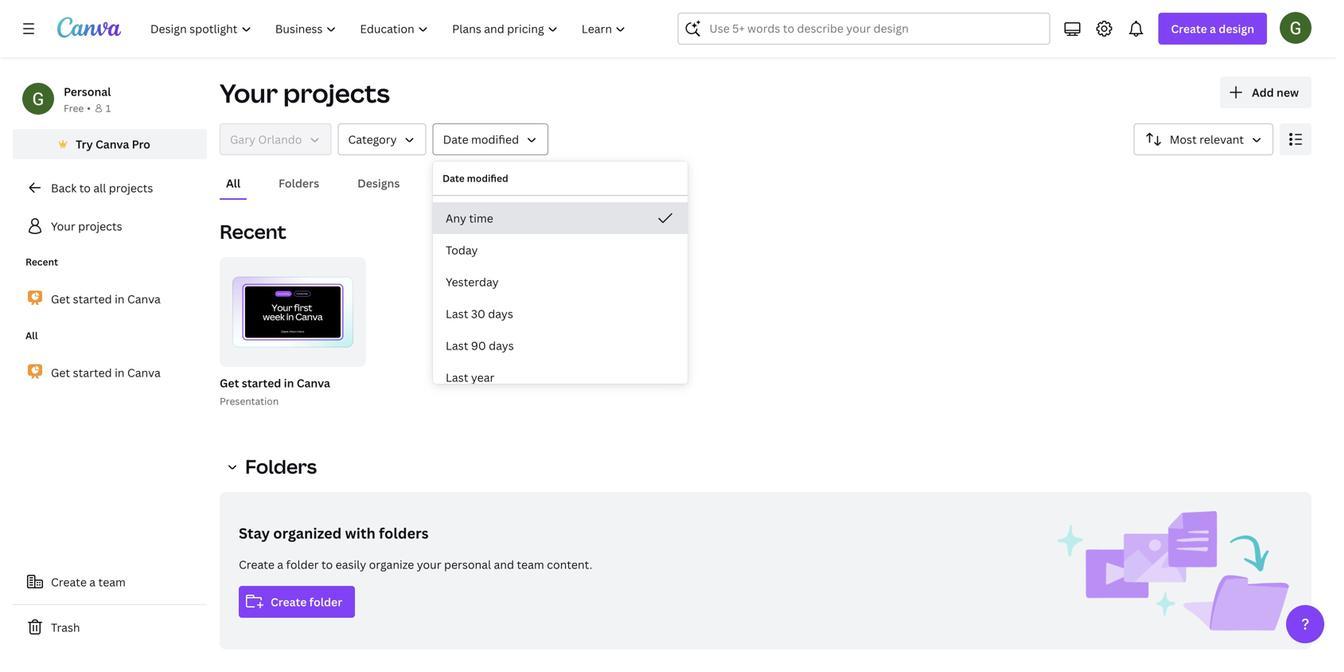 Task type: describe. For each thing, give the bounding box(es) containing it.
today option
[[433, 234, 688, 266]]

last year
[[446, 370, 495, 385]]

design
[[1219, 21, 1255, 36]]

folders button
[[220, 451, 327, 483]]

a for team
[[89, 574, 96, 590]]

modified inside 'date modified' button
[[471, 132, 519, 147]]

last 90 days option
[[433, 330, 688, 361]]

create folder button
[[239, 586, 355, 618]]

gary orlando image
[[1280, 12, 1312, 44]]

1 horizontal spatial to
[[322, 557, 333, 572]]

add
[[1252, 85, 1275, 100]]

2 date modified from the top
[[443, 172, 509, 185]]

create for create a folder to easily organize your personal and team content.
[[239, 557, 275, 572]]

pro
[[132, 137, 150, 152]]

content.
[[547, 557, 593, 572]]

all
[[93, 180, 106, 195]]

and
[[494, 557, 514, 572]]

create a design
[[1172, 21, 1255, 36]]

all button
[[220, 168, 247, 198]]

today button
[[433, 234, 688, 266]]

30
[[471, 306, 486, 321]]

1 for 1 of 27
[[325, 349, 329, 359]]

back to all projects link
[[13, 172, 207, 204]]

personal
[[444, 557, 491, 572]]

add new button
[[1221, 76, 1312, 108]]

team inside button
[[98, 574, 126, 590]]

0 vertical spatial projects
[[283, 76, 390, 110]]

0 horizontal spatial all
[[25, 329, 38, 342]]

date modified inside button
[[443, 132, 519, 147]]

date inside button
[[443, 132, 469, 147]]

gary
[[230, 132, 256, 147]]

create for create a design
[[1172, 21, 1208, 36]]

0 vertical spatial recent
[[220, 219, 287, 244]]

all inside button
[[226, 176, 240, 191]]

last for last 90 days
[[446, 338, 469, 353]]

category
[[348, 132, 397, 147]]

your projects inside "link"
[[51, 219, 122, 234]]

days for last 90 days
[[489, 338, 514, 353]]

any time option
[[433, 202, 688, 234]]

try canva pro button
[[13, 129, 207, 159]]

create a folder to easily organize your personal and team content.
[[239, 557, 593, 572]]

designs button
[[351, 168, 406, 198]]

free •
[[64, 102, 91, 115]]

folders inside folders button
[[279, 176, 319, 191]]

most relevant
[[1170, 132, 1244, 147]]

organize
[[369, 557, 414, 572]]

images button
[[432, 168, 483, 198]]

0 vertical spatial team
[[517, 557, 544, 572]]

folders button
[[272, 168, 326, 198]]

trash link
[[13, 611, 207, 643]]

folder inside button
[[309, 594, 342, 610]]

folders
[[379, 524, 429, 543]]

a for folder
[[277, 557, 284, 572]]

last year button
[[433, 361, 688, 393]]

1 of 27
[[325, 349, 355, 359]]

time
[[469, 211, 493, 226]]

in inside the get started in canva presentation
[[284, 375, 294, 391]]

create a team button
[[13, 566, 207, 598]]

last for last 30 days
[[446, 306, 469, 321]]

last 30 days option
[[433, 298, 688, 330]]

back to all projects
[[51, 180, 153, 195]]

started inside the get started in canva presentation
[[242, 375, 281, 391]]

27
[[346, 349, 355, 359]]

create for create folder
[[271, 594, 307, 610]]

last year option
[[433, 361, 688, 393]]

list box containing any time
[[433, 202, 688, 393]]

projects inside "link"
[[78, 219, 122, 234]]

last 90 days
[[446, 338, 514, 353]]



Task type: vqa. For each thing, say whether or not it's contained in the screenshot.
Studio Display image
no



Task type: locate. For each thing, give the bounding box(es) containing it.
1 vertical spatial folders
[[245, 453, 317, 479]]

last
[[446, 306, 469, 321], [446, 338, 469, 353], [446, 370, 469, 385]]

2 get started in canva link from the top
[[13, 356, 207, 389]]

create inside 'create a team' button
[[51, 574, 87, 590]]

your projects up orlando
[[220, 76, 390, 110]]

0 horizontal spatial recent
[[25, 255, 58, 268]]

your projects down all
[[51, 219, 122, 234]]

last for last year
[[446, 370, 469, 385]]

yesterday option
[[433, 266, 688, 298]]

create a team
[[51, 574, 126, 590]]

Search search field
[[710, 14, 1019, 44]]

your up gary
[[220, 76, 278, 110]]

images
[[438, 176, 477, 191]]

of
[[332, 349, 344, 359]]

0 vertical spatial date
[[443, 132, 469, 147]]

try canva pro
[[76, 137, 150, 152]]

stay
[[239, 524, 270, 543]]

all
[[226, 176, 240, 191], [25, 329, 38, 342]]

1 horizontal spatial recent
[[220, 219, 287, 244]]

create folder
[[271, 594, 342, 610]]

1 vertical spatial days
[[489, 338, 514, 353]]

0 horizontal spatial a
[[89, 574, 96, 590]]

recent
[[220, 219, 287, 244], [25, 255, 58, 268]]

None search field
[[678, 13, 1051, 45]]

1
[[106, 102, 111, 115], [325, 349, 329, 359]]

0 vertical spatial 1
[[106, 102, 111, 115]]

to inside "link"
[[79, 180, 91, 195]]

started for 1st "get started in canva" link from the top
[[73, 291, 112, 306]]

modified
[[471, 132, 519, 147], [467, 172, 509, 185]]

folders up "organized"
[[245, 453, 317, 479]]

to left the easily
[[322, 557, 333, 572]]

0 vertical spatial days
[[488, 306, 513, 321]]

try
[[76, 137, 93, 152]]

2 date from the top
[[443, 172, 465, 185]]

get started in canva
[[51, 291, 161, 306], [51, 365, 161, 380]]

1 vertical spatial a
[[277, 557, 284, 572]]

2 get started in canva from the top
[[51, 365, 161, 380]]

create a design button
[[1159, 13, 1268, 45]]

year
[[471, 370, 495, 385]]

0 vertical spatial get started in canva
[[51, 291, 161, 306]]

create up trash
[[51, 574, 87, 590]]

started
[[73, 291, 112, 306], [73, 365, 112, 380], [242, 375, 281, 391]]

1 vertical spatial projects
[[109, 180, 153, 195]]

0 vertical spatial last
[[446, 306, 469, 321]]

most
[[1170, 132, 1197, 147]]

create inside create a design dropdown button
[[1172, 21, 1208, 36]]

team
[[517, 557, 544, 572], [98, 574, 126, 590]]

a inside dropdown button
[[1210, 21, 1217, 36]]

folder down "organized"
[[286, 557, 319, 572]]

new
[[1277, 85, 1299, 100]]

modified up images button
[[471, 132, 519, 147]]

days for last 30 days
[[488, 306, 513, 321]]

0 vertical spatial folder
[[286, 557, 319, 572]]

create inside create folder button
[[271, 594, 307, 610]]

get started in canva button
[[220, 373, 330, 393]]

1 for 1
[[106, 102, 111, 115]]

with
[[345, 524, 376, 543]]

0 vertical spatial your
[[220, 76, 278, 110]]

to left all
[[79, 180, 91, 195]]

a
[[1210, 21, 1217, 36], [277, 557, 284, 572], [89, 574, 96, 590]]

canva
[[96, 137, 129, 152], [127, 291, 161, 306], [127, 365, 161, 380], [297, 375, 330, 391]]

date modified up time
[[443, 172, 509, 185]]

gary orlando
[[230, 132, 302, 147]]

your
[[220, 76, 278, 110], [51, 219, 75, 234]]

3 last from the top
[[446, 370, 469, 385]]

1 vertical spatial date
[[443, 172, 465, 185]]

your
[[417, 557, 442, 572]]

a up create folder button
[[277, 557, 284, 572]]

0 horizontal spatial team
[[98, 574, 126, 590]]

free
[[64, 102, 84, 115]]

create for create a team
[[51, 574, 87, 590]]

90
[[471, 338, 486, 353]]

stay organized with folders
[[239, 524, 429, 543]]

1 horizontal spatial a
[[277, 557, 284, 572]]

1 vertical spatial 1
[[325, 349, 329, 359]]

1 horizontal spatial your projects
[[220, 76, 390, 110]]

date up images
[[443, 132, 469, 147]]

2 vertical spatial a
[[89, 574, 96, 590]]

top level navigation element
[[140, 13, 640, 45]]

0 horizontal spatial 1
[[106, 102, 111, 115]]

your down back
[[51, 219, 75, 234]]

1 last from the top
[[446, 306, 469, 321]]

yesterday button
[[433, 266, 688, 298]]

last 90 days button
[[433, 330, 688, 361]]

date up any at the top
[[443, 172, 465, 185]]

projects down all
[[78, 219, 122, 234]]

days right 90
[[489, 338, 514, 353]]

presentation
[[220, 395, 279, 408]]

0 horizontal spatial your projects
[[51, 219, 122, 234]]

in
[[115, 291, 125, 306], [115, 365, 125, 380], [284, 375, 294, 391]]

get inside the get started in canva presentation
[[220, 375, 239, 391]]

1 horizontal spatial your
[[220, 76, 278, 110]]

back
[[51, 180, 77, 195]]

1 vertical spatial your projects
[[51, 219, 122, 234]]

folders down orlando
[[279, 176, 319, 191]]

your projects
[[220, 76, 390, 110], [51, 219, 122, 234]]

1 vertical spatial to
[[322, 557, 333, 572]]

0 vertical spatial your projects
[[220, 76, 390, 110]]

date
[[443, 132, 469, 147], [443, 172, 465, 185]]

yesterday
[[446, 274, 499, 289]]

1 vertical spatial date modified
[[443, 172, 509, 185]]

2 vertical spatial projects
[[78, 219, 122, 234]]

days right 30 on the left top of page
[[488, 306, 513, 321]]

1 vertical spatial get started in canva
[[51, 365, 161, 380]]

organized
[[273, 524, 342, 543]]

relevant
[[1200, 132, 1244, 147]]

last inside button
[[446, 370, 469, 385]]

0 vertical spatial date modified
[[443, 132, 519, 147]]

1 get started in canva link from the top
[[13, 282, 207, 316]]

create left design
[[1172, 21, 1208, 36]]

0 vertical spatial all
[[226, 176, 240, 191]]

Date modified button
[[433, 123, 549, 155]]

list box
[[433, 202, 688, 393]]

last 30 days button
[[433, 298, 688, 330]]

1 vertical spatial folder
[[309, 594, 342, 610]]

1 date modified from the top
[[443, 132, 519, 147]]

date modified up images
[[443, 132, 519, 147]]

Category button
[[338, 123, 426, 155]]

your inside "link"
[[51, 219, 75, 234]]

today
[[446, 242, 478, 258]]

2 horizontal spatial a
[[1210, 21, 1217, 36]]

a left design
[[1210, 21, 1217, 36]]

to
[[79, 180, 91, 195], [322, 557, 333, 572]]

days
[[488, 306, 513, 321], [489, 338, 514, 353]]

folder down the easily
[[309, 594, 342, 610]]

1 vertical spatial your
[[51, 219, 75, 234]]

create
[[1172, 21, 1208, 36], [239, 557, 275, 572], [51, 574, 87, 590], [271, 594, 307, 610]]

projects inside "link"
[[109, 180, 153, 195]]

1 horizontal spatial 1
[[325, 349, 329, 359]]

Sort by button
[[1134, 123, 1274, 155]]

2 vertical spatial last
[[446, 370, 469, 385]]

folder
[[286, 557, 319, 572], [309, 594, 342, 610]]

designs
[[358, 176, 400, 191]]

1 horizontal spatial team
[[517, 557, 544, 572]]

a inside button
[[89, 574, 96, 590]]

any time
[[446, 211, 493, 226]]

1 vertical spatial modified
[[467, 172, 509, 185]]

1 vertical spatial last
[[446, 338, 469, 353]]

recent down your projects "link"
[[25, 255, 58, 268]]

team right the and
[[517, 557, 544, 572]]

team up trash link
[[98, 574, 126, 590]]

get started in canva presentation
[[220, 375, 330, 408]]

easily
[[336, 557, 366, 572]]

add new
[[1252, 85, 1299, 100]]

0 vertical spatial a
[[1210, 21, 1217, 36]]

folders
[[279, 176, 319, 191], [245, 453, 317, 479]]

your projects link
[[13, 210, 207, 242]]

0 horizontal spatial your
[[51, 219, 75, 234]]

1 get started in canva from the top
[[51, 291, 161, 306]]

1 vertical spatial team
[[98, 574, 126, 590]]

create down stay at the left bottom
[[239, 557, 275, 572]]

projects up category on the left top
[[283, 76, 390, 110]]

any
[[446, 211, 467, 226]]

recent down all button
[[220, 219, 287, 244]]

any time button
[[433, 202, 688, 234]]

Owner button
[[220, 123, 332, 155]]

•
[[87, 102, 91, 115]]

last left 30 on the left top of page
[[446, 306, 469, 321]]

1 vertical spatial all
[[25, 329, 38, 342]]

2 last from the top
[[446, 338, 469, 353]]

get started in canva link
[[13, 282, 207, 316], [13, 356, 207, 389]]

1 vertical spatial recent
[[25, 255, 58, 268]]

0 horizontal spatial to
[[79, 180, 91, 195]]

0 vertical spatial get started in canva link
[[13, 282, 207, 316]]

projects right all
[[109, 180, 153, 195]]

personal
[[64, 84, 111, 99]]

create down "organized"
[[271, 594, 307, 610]]

canva inside button
[[96, 137, 129, 152]]

0 vertical spatial to
[[79, 180, 91, 195]]

0 vertical spatial modified
[[471, 132, 519, 147]]

1 date from the top
[[443, 132, 469, 147]]

1 right •
[[106, 102, 111, 115]]

started for second "get started in canva" link from the top of the page
[[73, 365, 112, 380]]

orlando
[[258, 132, 302, 147]]

last 30 days
[[446, 306, 513, 321]]

0 vertical spatial folders
[[279, 176, 319, 191]]

get
[[51, 291, 70, 306], [51, 365, 70, 380], [220, 375, 239, 391]]

1 horizontal spatial all
[[226, 176, 240, 191]]

1 vertical spatial get started in canva link
[[13, 356, 207, 389]]

projects
[[283, 76, 390, 110], [109, 180, 153, 195], [78, 219, 122, 234]]

last left 90
[[446, 338, 469, 353]]

folders inside folders dropdown button
[[245, 453, 317, 479]]

date modified
[[443, 132, 519, 147], [443, 172, 509, 185]]

a up trash link
[[89, 574, 96, 590]]

trash
[[51, 620, 80, 635]]

modified down 'date modified' button
[[467, 172, 509, 185]]

1 left of
[[325, 349, 329, 359]]

last left year
[[446, 370, 469, 385]]

a for design
[[1210, 21, 1217, 36]]

canva inside the get started in canva presentation
[[297, 375, 330, 391]]



